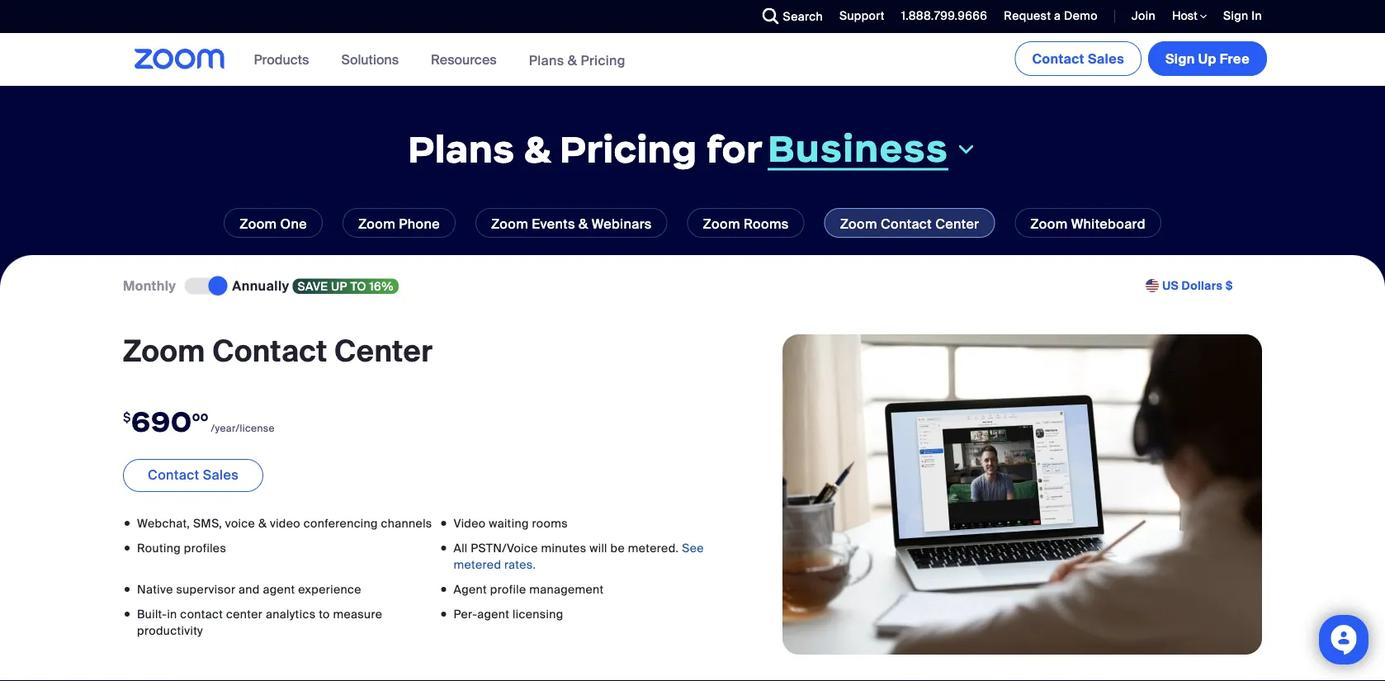 Task type: locate. For each thing, give the bounding box(es) containing it.
zoom logo image
[[135, 49, 225, 69]]

products button
[[254, 33, 317, 86]]

measure
[[333, 606, 382, 622]]

will
[[590, 540, 607, 555]]

sales
[[1088, 50, 1124, 67], [203, 466, 239, 483]]

profiles
[[184, 540, 226, 555]]

center
[[226, 606, 263, 622]]

1 vertical spatial zoom contact center
[[123, 332, 433, 370]]

sign for sign up free
[[1166, 50, 1195, 67]]

zoom left phone
[[358, 215, 396, 232]]

join link up meetings navigation
[[1132, 8, 1156, 24]]

contact sales link down demo
[[1015, 41, 1142, 76]]

minutes
[[541, 540, 587, 555]]

1 vertical spatial $
[[123, 409, 131, 425]]

native supervisor and agent experience
[[137, 581, 361, 597]]

profile
[[490, 581, 526, 597]]

1 vertical spatial plans
[[408, 125, 515, 173]]

plans & pricing for
[[408, 125, 763, 173]]

0 vertical spatial agent
[[263, 581, 295, 597]]

sign up free button
[[1148, 41, 1267, 76]]

0 horizontal spatial zoom contact center
[[123, 332, 433, 370]]

webchat, sms, voice & video conferencing channels
[[137, 515, 432, 531]]

0 horizontal spatial sign
[[1166, 50, 1195, 67]]

1 vertical spatial to
[[319, 606, 330, 622]]

0 vertical spatial sales
[[1088, 50, 1124, 67]]

contact sales up 'sms,'
[[148, 466, 239, 483]]

& inside tabs of zoom services tab list
[[579, 215, 588, 232]]

zoom contact center
[[840, 215, 979, 232], [123, 332, 433, 370]]

main content
[[0, 33, 1385, 681]]

1.888.799.9666 button
[[889, 0, 992, 33], [901, 8, 988, 24]]

to
[[350, 279, 366, 294], [319, 606, 330, 622]]

see
[[682, 540, 704, 555]]

contact sales link
[[1015, 41, 1142, 76], [123, 459, 263, 492]]

plans
[[529, 51, 564, 69], [408, 125, 515, 173]]

management
[[529, 581, 604, 597]]

1 horizontal spatial $
[[1226, 278, 1233, 293]]

$
[[1226, 278, 1233, 293], [123, 409, 131, 425]]

to down experience
[[319, 606, 330, 622]]

sales down demo
[[1088, 50, 1124, 67]]

pricing
[[581, 51, 626, 69], [560, 125, 697, 173]]

0 vertical spatial plans
[[529, 51, 564, 69]]

licensing
[[513, 606, 564, 622]]

1 horizontal spatial sales
[[1088, 50, 1124, 67]]

1 vertical spatial sales
[[203, 466, 239, 483]]

pricing for plans & pricing for
[[560, 125, 697, 173]]

0 vertical spatial to
[[350, 279, 366, 294]]

1 vertical spatial sign
[[1166, 50, 1195, 67]]

support link
[[827, 0, 889, 33], [840, 8, 885, 24]]

zoom left rooms
[[703, 215, 740, 232]]

built-
[[137, 606, 167, 622]]

00
[[192, 410, 209, 423]]

see metered rates.
[[454, 540, 704, 572]]

down image
[[955, 139, 977, 159]]

690
[[131, 404, 192, 439]]

1.888.799.9666
[[901, 8, 988, 24]]

contact
[[1032, 50, 1085, 67], [881, 215, 932, 232], [212, 332, 327, 370], [148, 466, 199, 483]]

0 horizontal spatial contact sales
[[148, 466, 239, 483]]

0 vertical spatial pricing
[[581, 51, 626, 69]]

request a demo
[[1004, 8, 1098, 24]]

routing
[[137, 540, 181, 555]]

banner
[[115, 33, 1271, 87]]

$ left the 00 at the bottom of the page
[[123, 409, 131, 425]]

1 horizontal spatial plans
[[529, 51, 564, 69]]

1 horizontal spatial sign
[[1224, 8, 1249, 24]]

0 vertical spatial contact sales link
[[1015, 41, 1142, 76]]

monthly
[[123, 277, 176, 294]]

rooms
[[744, 215, 789, 232]]

sales up 'sms,'
[[203, 466, 239, 483]]

zoom phone
[[358, 215, 440, 232]]

metered.
[[628, 540, 679, 555]]

for
[[706, 125, 763, 173]]

1 horizontal spatial zoom contact center
[[840, 215, 979, 232]]

0 vertical spatial sign
[[1224, 8, 1249, 24]]

1 vertical spatial center
[[334, 332, 433, 370]]

sign for sign in
[[1224, 8, 1249, 24]]

1 horizontal spatial to
[[350, 279, 366, 294]]

rooms
[[532, 515, 568, 531]]

0 horizontal spatial to
[[319, 606, 330, 622]]

zoom
[[240, 215, 277, 232], [358, 215, 396, 232], [491, 215, 528, 232], [703, 215, 740, 232], [840, 215, 877, 232], [1031, 215, 1068, 232], [123, 332, 205, 370]]

1 vertical spatial contact sales link
[[123, 459, 263, 492]]

contact sales down demo
[[1032, 50, 1124, 67]]

plans & pricing link
[[529, 51, 626, 69], [529, 51, 626, 69]]

video waiting rooms
[[454, 515, 568, 531]]

1 vertical spatial agent
[[477, 606, 510, 622]]

see metered rates. link
[[454, 540, 704, 572]]

sign left in
[[1224, 8, 1249, 24]]

$ inside popup button
[[1226, 278, 1233, 293]]

zoom contact center inside tabs of zoom services tab list
[[840, 215, 979, 232]]

center down down image
[[935, 215, 979, 232]]

0 vertical spatial center
[[935, 215, 979, 232]]

agent
[[263, 581, 295, 597], [477, 606, 510, 622]]

$ 690 00 /year/license
[[123, 404, 275, 439]]

0 horizontal spatial center
[[334, 332, 433, 370]]

built-in contact center analytics to measure productivity
[[137, 606, 382, 638]]

0 horizontal spatial plans
[[408, 125, 515, 173]]

$ right dollars
[[1226, 278, 1233, 293]]

1 horizontal spatial contact sales
[[1032, 50, 1124, 67]]

1 horizontal spatial contact sales link
[[1015, 41, 1142, 76]]

to right up
[[350, 279, 366, 294]]

0 horizontal spatial agent
[[263, 581, 295, 597]]

pricing inside product information navigation
[[581, 51, 626, 69]]

1 vertical spatial contact sales
[[148, 466, 239, 483]]

center down 16%
[[334, 332, 433, 370]]

zoom left whiteboard
[[1031, 215, 1068, 232]]

0 vertical spatial contact sales
[[1032, 50, 1124, 67]]

0 vertical spatial $
[[1226, 278, 1233, 293]]

1 horizontal spatial center
[[935, 215, 979, 232]]

rates.
[[504, 557, 536, 572]]

center
[[935, 215, 979, 232], [334, 332, 433, 370]]

zoom left one
[[240, 215, 277, 232]]

/year/license
[[211, 422, 275, 435]]

plans inside product information navigation
[[529, 51, 564, 69]]

meetings navigation
[[1012, 33, 1271, 79]]

plans for plans & pricing
[[529, 51, 564, 69]]

contact sales link up 'sms,'
[[123, 459, 263, 492]]

agent down 'profile'
[[477, 606, 510, 622]]

host
[[1172, 8, 1200, 24]]

support
[[840, 8, 885, 24]]

events
[[532, 215, 575, 232]]

per-
[[454, 606, 477, 622]]

in
[[167, 606, 177, 622]]

sign left up
[[1166, 50, 1195, 67]]

1 vertical spatial pricing
[[560, 125, 697, 173]]

0 vertical spatial zoom contact center
[[840, 215, 979, 232]]

& inside product information navigation
[[568, 51, 577, 69]]

products
[[254, 51, 309, 68]]

productivity
[[137, 623, 203, 638]]

agent up analytics
[[263, 581, 295, 597]]

request a demo link
[[992, 0, 1102, 33], [1004, 8, 1098, 24]]

1 horizontal spatial agent
[[477, 606, 510, 622]]

sign in link
[[1211, 0, 1271, 33], [1224, 8, 1262, 24]]

to inside annually save up to 16%
[[350, 279, 366, 294]]

plans for plans & pricing for
[[408, 125, 515, 173]]

sign inside sign up free button
[[1166, 50, 1195, 67]]

experience
[[298, 581, 361, 597]]

contact sales
[[1032, 50, 1124, 67], [148, 466, 239, 483]]

all pstn/voice minutes will be metered.
[[454, 540, 682, 555]]

0 horizontal spatial $
[[123, 409, 131, 425]]



Task type: describe. For each thing, give the bounding box(es) containing it.
video
[[270, 515, 301, 531]]

whiteboard
[[1071, 215, 1146, 232]]

sms,
[[193, 515, 222, 531]]

dollars
[[1182, 278, 1223, 293]]

webinars
[[592, 215, 652, 232]]

plans & pricing
[[529, 51, 626, 69]]

zoom down monthly
[[123, 332, 205, 370]]

waiting
[[489, 515, 529, 531]]

sign in
[[1224, 8, 1262, 24]]

pstn/voice
[[471, 540, 538, 555]]

sign up free
[[1166, 50, 1250, 67]]

up
[[1198, 50, 1217, 67]]

join link left host
[[1119, 0, 1160, 33]]

all
[[454, 540, 468, 555]]

solutions
[[341, 51, 399, 68]]

and
[[239, 581, 260, 597]]

per-agent licensing
[[454, 606, 564, 622]]

a
[[1054, 8, 1061, 24]]

host button
[[1172, 8, 1207, 24]]

tabs of zoom services tab list
[[25, 208, 1361, 238]]

$ inside $ 690 00 /year/license
[[123, 409, 131, 425]]

zoom whiteboard
[[1031, 215, 1146, 232]]

us dollars $ button
[[1163, 278, 1233, 294]]

business button
[[768, 125, 977, 172]]

zoom down the business
[[840, 215, 877, 232]]

request
[[1004, 8, 1051, 24]]

native
[[137, 581, 173, 597]]

sales inside meetings navigation
[[1088, 50, 1124, 67]]

resources
[[431, 51, 497, 68]]

banner containing contact sales
[[115, 33, 1271, 87]]

routing profiles
[[137, 540, 226, 555]]

agent profile management
[[454, 581, 604, 597]]

join
[[1132, 8, 1156, 24]]

zoom rooms
[[703, 215, 789, 232]]

conferencing
[[304, 515, 378, 531]]

contact inside tabs of zoom services tab list
[[881, 215, 932, 232]]

0 horizontal spatial sales
[[203, 466, 239, 483]]

contact inside meetings navigation
[[1032, 50, 1085, 67]]

contact sales link inside meetings navigation
[[1015, 41, 1142, 76]]

in
[[1252, 8, 1262, 24]]

zoom one
[[240, 215, 307, 232]]

zoom events & webinars
[[491, 215, 652, 232]]

up
[[331, 279, 347, 294]]

demo
[[1064, 8, 1098, 24]]

phone
[[399, 215, 440, 232]]

search button
[[750, 0, 827, 33]]

main content containing business
[[0, 33, 1385, 681]]

contact
[[180, 606, 223, 622]]

contact sales inside meetings navigation
[[1032, 50, 1124, 67]]

resources button
[[431, 33, 504, 86]]

voice
[[225, 515, 255, 531]]

center inside tabs of zoom services tab list
[[935, 215, 979, 232]]

us dollars $
[[1163, 278, 1233, 293]]

search
[[783, 9, 823, 24]]

save
[[298, 279, 328, 294]]

to inside "built-in contact center analytics to measure productivity"
[[319, 606, 330, 622]]

zoom left events
[[491, 215, 528, 232]]

business
[[768, 125, 949, 172]]

one
[[280, 215, 307, 232]]

16%
[[370, 279, 394, 294]]

be
[[611, 540, 625, 555]]

us
[[1163, 278, 1179, 293]]

supervisor
[[176, 581, 236, 597]]

channels
[[381, 515, 432, 531]]

solutions button
[[341, 33, 406, 86]]

metered
[[454, 557, 501, 572]]

analytics
[[266, 606, 316, 622]]

video
[[454, 515, 486, 531]]

$690 per year per license element
[[123, 394, 770, 447]]

agent
[[454, 581, 487, 597]]

0 horizontal spatial contact sales link
[[123, 459, 263, 492]]

webchat,
[[137, 515, 190, 531]]

annually save up to 16%
[[232, 277, 394, 294]]

free
[[1220, 50, 1250, 67]]

product information navigation
[[242, 33, 638, 87]]

pricing for plans & pricing
[[581, 51, 626, 69]]

annually
[[232, 277, 289, 294]]



Task type: vqa. For each thing, say whether or not it's contained in the screenshot.
THE ALL at the bottom of page
yes



